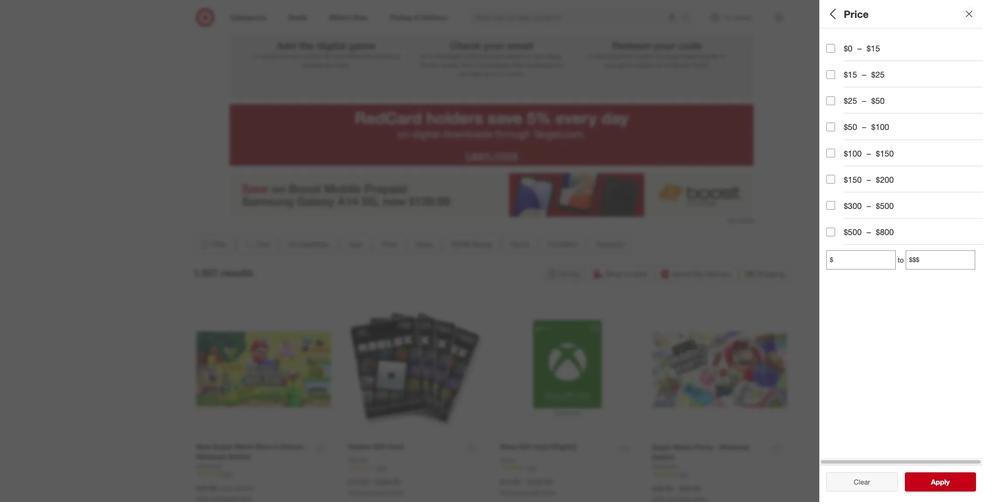 Task type: describe. For each thing, give the bounding box(es) containing it.
digital inside add the digital game or content to your online cart and follow the checkout process as usual.
[[317, 39, 346, 52]]

all
[[827, 8, 839, 20]]

$150  –  $200 checkbox
[[827, 175, 835, 184]]

$15.00
[[500, 478, 521, 487]]

1
[[323, 8, 330, 23]]

game inside add the digital game or content to your online cart and follow the checkout process as usual.
[[349, 39, 376, 52]]

code inside redeem your code to download the content you purchased directly to your game system or computer. enjoy!
[[678, 39, 702, 52]]

1 vertical spatial rating
[[472, 240, 492, 249]]

1,557 results
[[193, 267, 253, 279]]

526
[[527, 465, 536, 472]]

$100.00
[[528, 478, 552, 487]]

u
[[273, 443, 278, 451]]

redcard
[[355, 108, 422, 128]]

1387 link
[[348, 465, 483, 473]]

when for $10.00 - $200.00
[[348, 490, 362, 496]]

clear for clear
[[854, 478, 870, 487]]

1387
[[375, 465, 387, 472]]

process
[[303, 61, 324, 68]]

next
[[533, 52, 545, 60]]

$0
[[844, 43, 853, 53]]

filter button
[[193, 235, 234, 254]]

549
[[223, 471, 232, 478]]

online for roblox gift card
[[390, 490, 404, 496]]

you
[[657, 52, 666, 60]]

new super mario bros u deluxe - nintendo switch
[[196, 443, 308, 461]]

learn more
[[466, 149, 518, 162]]

1 vertical spatial $500
[[844, 227, 862, 237]]

price inside dialog
[[844, 8, 869, 20]]

gift for roblox
[[373, 443, 385, 451]]

switch inside new super mario bros u deluxe - nintendo switch
[[228, 453, 251, 461]]

hours.
[[508, 70, 525, 77]]

clear all
[[850, 478, 875, 487]]

4+
[[499, 70, 506, 77]]

526 link
[[500, 465, 635, 473]]

condition inside all filters dialog
[[827, 221, 865, 231]]

a
[[430, 52, 433, 60]]

store
[[631, 270, 647, 279]]

$59.99 for $49.99 msrp $59.99 when purchased online
[[235, 485, 253, 492]]

$25  –  $50
[[844, 96, 885, 106]]

price dialog
[[820, 0, 983, 503]]

search
[[678, 14, 699, 23]]

1,557
[[193, 267, 218, 279]]

0 horizontal spatial esrb rating button
[[444, 235, 499, 254]]

computer.
[[664, 61, 691, 68]]

your inside check your email for a download code and instructions on next steps. emails usually arrive immediately after purchase, but can take up to 4+ hours.
[[483, 39, 505, 52]]

$50  –  $100 checkbox
[[827, 123, 835, 131]]

purchased for xbox gift card (digital)
[[515, 490, 540, 496]]

1 vertical spatial condition
[[548, 240, 578, 249]]

new
[[196, 443, 211, 451]]

549 link
[[196, 471, 331, 479]]

see results button
[[905, 473, 976, 492]]

super inside new super mario bros u deluxe - nintendo switch
[[213, 443, 233, 451]]

save
[[488, 108, 523, 128]]

1 vertical spatial $15
[[844, 69, 857, 80]]

steps.
[[546, 52, 563, 60]]

check your email for a download code and instructions on next steps. emails usually arrive immediately after purchase, but can take up to 4+ hours.
[[420, 39, 564, 77]]

clear button
[[827, 473, 898, 492]]

$49.99 msrp $59.99 when purchased online
[[196, 484, 253, 502]]

nintendo inside super mario party - nintendo switch
[[720, 443, 750, 452]]

immediately
[[477, 61, 510, 68]]

0 vertical spatial $100
[[872, 122, 889, 132]]

online for new super mario bros u deluxe - nintendo switch
[[238, 496, 252, 502]]

content inside redeem your code to download the content you purchased directly to your game system or computer. enjoy!
[[634, 52, 655, 60]]

roblox gift card
[[348, 443, 403, 451]]

redcard holders save 5% every day
[[355, 108, 629, 128]]

redeem
[[612, 39, 652, 52]]

0 horizontal spatial condition button
[[540, 235, 586, 254]]

see results
[[922, 478, 959, 487]]

shop
[[605, 270, 622, 279]]

3
[[653, 8, 661, 23]]

1 vertical spatial $50
[[844, 122, 857, 132]]

compatibility inside all filters dialog
[[827, 37, 879, 47]]

sort
[[257, 240, 270, 249]]

shop in store button
[[589, 265, 653, 284]]

check
[[450, 39, 481, 52]]

$10.00
[[348, 478, 369, 487]]

0 horizontal spatial deals button
[[408, 235, 441, 254]]

checkout
[[374, 52, 399, 60]]

1 vertical spatial esrb rating
[[451, 240, 492, 249]]

1 horizontal spatial deals button
[[827, 120, 983, 151]]

0 vertical spatial $25
[[872, 69, 885, 80]]

compatibility button inside all filters dialog
[[827, 28, 983, 59]]

purchased for new super mario bros u deluxe - nintendo switch
[[211, 496, 236, 502]]

after
[[512, 61, 524, 68]]

and inside check your email for a download code and instructions on next steps. emails usually arrive immediately after purchase, but can take up to 4+ hours.
[[479, 52, 489, 60]]

your down redeem
[[605, 61, 617, 68]]

0 horizontal spatial genre button
[[503, 235, 537, 254]]

system
[[635, 61, 655, 68]]

featured inside all filters dialog
[[827, 251, 861, 261]]

same day delivery
[[672, 270, 732, 279]]

follow
[[346, 52, 362, 60]]

0 horizontal spatial featured button
[[589, 235, 632, 254]]

learn
[[466, 149, 491, 162]]

emails
[[420, 61, 438, 68]]

download inside redeem your code to download the content you purchased directly to your game system or computer. enjoy!
[[595, 52, 622, 60]]

$300
[[844, 201, 862, 211]]

add
[[277, 39, 296, 52]]

xbox gift card (digital)
[[500, 443, 576, 451]]

shipping
[[757, 270, 785, 279]]

xbox gift card (digital) link
[[500, 442, 576, 452]]

content inside add the digital game or content to your online cart and follow the checkout process as usual.
[[260, 52, 281, 60]]

email
[[507, 39, 533, 52]]

shipping button
[[741, 265, 790, 284]]

usually
[[439, 61, 458, 68]]

nintendo link for new super mario bros u deluxe - nintendo switch
[[196, 462, 221, 471]]

on inside check your email for a download code and instructions on next steps. emails usually arrive immediately after purchase, but can take up to 4+ hours.
[[524, 52, 531, 60]]

1 horizontal spatial $50
[[872, 96, 885, 106]]

all filters dialog
[[820, 0, 983, 503]]

0 vertical spatial type button
[[827, 59, 983, 90]]

purchased inside redeem your code to download the content you purchased directly to your game system or computer. enjoy!
[[668, 52, 697, 60]]

sort button
[[237, 235, 278, 254]]

deluxe
[[280, 443, 303, 451]]

apply
[[931, 478, 950, 487]]

1 vertical spatial on
[[398, 128, 409, 141]]

1 horizontal spatial condition button
[[827, 212, 983, 242]]

or inside add the digital game or content to your online cart and follow the checkout process as usual.
[[253, 52, 259, 60]]

gift for xbox
[[519, 443, 531, 451]]

0 horizontal spatial $100
[[844, 148, 862, 158]]

search button
[[678, 8, 699, 29]]

$300  –  $500 checkbox
[[827, 201, 835, 210]]

$200
[[876, 175, 894, 185]]

xbox link
[[500, 456, 514, 465]]

What can we help you find? suggestions appear below search field
[[469, 8, 684, 27]]

0 horizontal spatial featured
[[596, 240, 624, 249]]

sponsored
[[728, 217, 754, 224]]

nintendo inside new super mario bros u deluxe - nintendo switch
[[196, 453, 226, 461]]

type inside all filters dialog
[[827, 68, 845, 78]]

to inside price dialog
[[898, 256, 904, 264]]

to inside check your email for a download code and instructions on next steps. emails usually arrive immediately after purchase, but can take up to 4+ hours.
[[492, 70, 498, 77]]

for
[[421, 52, 428, 60]]

your up you
[[654, 39, 675, 52]]

1 vertical spatial digital
[[412, 128, 440, 141]]

mario inside super mario party - nintendo switch
[[674, 443, 693, 452]]

$25  –  $50 checkbox
[[827, 96, 835, 105]]

directly
[[699, 52, 719, 60]]

msrp
[[219, 485, 233, 492]]

0 horizontal spatial type
[[348, 240, 363, 249]]

target.com.
[[533, 128, 586, 141]]

bros
[[256, 443, 271, 451]]

$150  –  $200
[[844, 175, 894, 185]]

$15  –  $25 checkbox
[[827, 70, 835, 79]]

0 horizontal spatial type button
[[341, 235, 370, 254]]

clear for clear all
[[850, 478, 866, 487]]

0 horizontal spatial esrb
[[451, 240, 470, 249]]

all filters
[[827, 8, 868, 20]]

super mario party - nintendo switch
[[652, 443, 750, 462]]

$49.99 for $49.99 - $59.99
[[652, 485, 673, 493]]



Task type: vqa. For each thing, say whether or not it's contained in the screenshot.
Purchased related to Xbox Gift Card (Digital)
yes



Task type: locate. For each thing, give the bounding box(es) containing it.
as
[[326, 61, 333, 68]]

1 download from the left
[[435, 52, 461, 60]]

switch up $49.99 - $59.99
[[652, 453, 675, 462]]

switch up the 549
[[228, 453, 251, 461]]

1 horizontal spatial genre button
[[827, 181, 983, 212]]

1 horizontal spatial deals
[[827, 129, 849, 139]]

results for 1,557 results
[[221, 267, 253, 279]]

xbox up $15.00 in the bottom right of the page
[[500, 457, 514, 464]]

arrive
[[460, 61, 475, 68]]

2
[[488, 8, 495, 23]]

content down add
[[260, 52, 281, 60]]

0 vertical spatial price
[[844, 8, 869, 20]]

type button
[[827, 59, 983, 90], [341, 235, 370, 254]]

super inside super mario party - nintendo switch
[[652, 443, 672, 452]]

roblox up 'roblox' link
[[348, 443, 371, 451]]

- inside $15.00 - $100.00 when purchased online
[[523, 478, 526, 487]]

and up immediately
[[479, 52, 489, 60]]

nintendo link down new
[[196, 462, 221, 471]]

1 card from the left
[[387, 443, 403, 451]]

and up usual.
[[334, 52, 345, 60]]

$0  –  $15 checkbox
[[827, 44, 835, 53]]

1 vertical spatial type button
[[341, 235, 370, 254]]

0 horizontal spatial $150
[[844, 175, 862, 185]]

$800
[[876, 227, 894, 237]]

pickup
[[559, 270, 580, 279]]

clear all button
[[827, 473, 898, 492]]

0 horizontal spatial or
[[253, 52, 259, 60]]

1 vertical spatial esrb
[[451, 240, 470, 249]]

0 vertical spatial genre
[[827, 190, 850, 200]]

super left party
[[652, 443, 672, 452]]

0 horizontal spatial gift
[[373, 443, 385, 451]]

$500 right $500  –  $800 checkbox
[[844, 227, 862, 237]]

- for $15.00 - $100.00 when purchased online
[[523, 478, 526, 487]]

up
[[483, 70, 490, 77]]

$500 up the $800
[[876, 201, 894, 211]]

0 horizontal spatial digital
[[317, 39, 346, 52]]

1 horizontal spatial compatibility button
[[827, 28, 983, 59]]

content
[[260, 52, 281, 60], [634, 52, 655, 60]]

card
[[387, 443, 403, 451], [533, 443, 549, 451]]

gift
[[373, 443, 385, 451], [519, 443, 531, 451]]

when inside $49.99 msrp $59.99 when purchased online
[[196, 496, 210, 502]]

1 vertical spatial compatibility
[[289, 240, 330, 249]]

condition button down $300  –  $500
[[827, 212, 983, 242]]

digital
[[317, 39, 346, 52], [412, 128, 440, 141]]

$50  –  $100
[[844, 122, 889, 132]]

1 horizontal spatial $59.99
[[680, 485, 701, 493]]

apply button
[[905, 473, 976, 492]]

filters
[[841, 8, 868, 20]]

$100 up $100  –  $150
[[872, 122, 889, 132]]

1 horizontal spatial game
[[618, 61, 634, 68]]

1 horizontal spatial $500
[[876, 201, 894, 211]]

featured up shop
[[596, 240, 624, 249]]

holders
[[426, 108, 483, 128]]

0 horizontal spatial price button
[[374, 235, 405, 254]]

rating inside all filters dialog
[[851, 160, 877, 170]]

1 horizontal spatial super
[[652, 443, 672, 452]]

or inside redeem your code to download the content you purchased directly to your game system or computer. enjoy!
[[657, 61, 662, 68]]

download inside check your email for a download code and instructions on next steps. emails usually arrive immediately after purchase, but can take up to 4+ hours.
[[435, 52, 461, 60]]

1 clear from the left
[[850, 478, 866, 487]]

1 horizontal spatial genre
[[827, 190, 850, 200]]

$49.99 for $49.99 msrp $59.99 when purchased online
[[196, 484, 217, 493]]

on left next
[[524, 52, 531, 60]]

$150 up $200
[[876, 148, 894, 158]]

1 horizontal spatial the
[[364, 52, 373, 60]]

your up instructions
[[483, 39, 505, 52]]

1 vertical spatial $100
[[844, 148, 862, 158]]

online up process
[[304, 52, 320, 60]]

1 horizontal spatial compatibility
[[827, 37, 879, 47]]

add the digital game or content to your online cart and follow the checkout process as usual.
[[253, 39, 399, 68]]

0 horizontal spatial genre
[[510, 240, 529, 249]]

mario left bros
[[235, 443, 254, 451]]

$59.99 inside $49.99 msrp $59.99 when purchased online
[[235, 485, 253, 492]]

Include out of stock checkbox
[[827, 343, 835, 351]]

cart
[[322, 52, 332, 60]]

downloads
[[442, 128, 492, 141]]

online inside $10.00 - $200.00 when purchased online
[[390, 490, 404, 496]]

1 horizontal spatial card
[[533, 443, 549, 451]]

$50 right $50  –  $100 checkbox on the right top of page
[[844, 122, 857, 132]]

code up arrive at the top of page
[[463, 52, 477, 60]]

0 horizontal spatial the
[[299, 39, 314, 52]]

through
[[495, 128, 531, 141]]

$15.00 - $100.00 when purchased online
[[500, 478, 556, 496]]

$100 right $100  –  $150 checkbox at the right top of the page
[[844, 148, 862, 158]]

filter
[[212, 240, 227, 249]]

usual.
[[334, 61, 350, 68]]

nintendo link up $49.99 - $59.99
[[652, 463, 677, 471]]

gift up 1387
[[373, 443, 385, 451]]

condition down $300
[[827, 221, 865, 231]]

results right see
[[937, 478, 959, 487]]

party
[[695, 443, 713, 452]]

0 horizontal spatial esrb rating
[[451, 240, 492, 249]]

2 clear from the left
[[854, 478, 870, 487]]

0 horizontal spatial content
[[260, 52, 281, 60]]

1 horizontal spatial results
[[937, 478, 959, 487]]

- inside new super mario bros u deluxe - nintendo switch
[[305, 443, 308, 451]]

None text field
[[906, 251, 975, 270]]

download up usually
[[435, 52, 461, 60]]

2 horizontal spatial the
[[624, 52, 632, 60]]

$0  –  $15
[[844, 43, 880, 53]]

advertisement region
[[230, 173, 754, 217]]

genre inside all filters dialog
[[827, 190, 850, 200]]

featured down $500  –  $800 checkbox
[[827, 251, 861, 261]]

- for $49.99 - $59.99
[[675, 485, 678, 493]]

0 horizontal spatial condition
[[548, 240, 578, 249]]

1 horizontal spatial or
[[657, 61, 662, 68]]

1 horizontal spatial mario
[[674, 443, 693, 452]]

gift up 526
[[519, 443, 531, 451]]

1 vertical spatial game
[[618, 61, 634, 68]]

0 horizontal spatial code
[[463, 52, 477, 60]]

online down $200.00
[[390, 490, 404, 496]]

game inside redeem your code to download the content you purchased directly to your game system or computer. enjoy!
[[618, 61, 634, 68]]

xbox up xbox link
[[500, 443, 517, 451]]

card up 1387 link
[[387, 443, 403, 451]]

0 horizontal spatial $59.99
[[235, 485, 253, 492]]

purchased for roblox gift card
[[363, 490, 388, 496]]

featured button down the $800
[[827, 242, 983, 273]]

$59.99 down 304 at bottom
[[680, 485, 701, 493]]

super mario party - nintendo switch image
[[652, 303, 787, 438], [652, 303, 787, 438]]

xbox for xbox gift card (digital)
[[500, 443, 517, 451]]

to
[[283, 52, 288, 60], [588, 52, 593, 60], [721, 52, 726, 60], [492, 70, 498, 77], [898, 256, 904, 264]]

1 vertical spatial deals
[[416, 240, 433, 249]]

1 horizontal spatial code
[[678, 39, 702, 52]]

0 horizontal spatial $15
[[844, 69, 857, 80]]

1 horizontal spatial switch
[[652, 453, 675, 462]]

instructions
[[491, 52, 522, 60]]

the
[[299, 39, 314, 52], [364, 52, 373, 60], [624, 52, 632, 60]]

1 horizontal spatial $150
[[876, 148, 894, 158]]

on
[[524, 52, 531, 60], [398, 128, 409, 141]]

online inside add the digital game or content to your online cart and follow the checkout process as usual.
[[304, 52, 320, 60]]

0 vertical spatial digital
[[317, 39, 346, 52]]

1 vertical spatial type
[[348, 240, 363, 249]]

0 horizontal spatial game
[[349, 39, 376, 52]]

$50
[[872, 96, 885, 106], [844, 122, 857, 132]]

condition button up "pickup" button
[[540, 235, 586, 254]]

mario inside new super mario bros u deluxe - nintendo switch
[[235, 443, 254, 451]]

- inside super mario party - nintendo switch
[[715, 443, 718, 452]]

1 horizontal spatial and
[[479, 52, 489, 60]]

2 horizontal spatial when
[[500, 490, 514, 496]]

online down 549 link
[[238, 496, 252, 502]]

deals inside all filters dialog
[[827, 129, 849, 139]]

the right follow
[[364, 52, 373, 60]]

1 horizontal spatial featured button
[[827, 242, 983, 273]]

0 vertical spatial featured
[[596, 240, 624, 249]]

0 horizontal spatial $49.99
[[196, 484, 217, 493]]

0 horizontal spatial results
[[221, 267, 253, 279]]

download
[[435, 52, 461, 60], [595, 52, 622, 60]]

1 vertical spatial genre button
[[503, 235, 537, 254]]

deals
[[827, 129, 849, 139], [416, 240, 433, 249]]

0 horizontal spatial super
[[213, 443, 233, 451]]

purchased down $100.00
[[515, 490, 540, 496]]

roblox for roblox
[[348, 457, 367, 464]]

can
[[458, 70, 468, 77]]

2 download from the left
[[595, 52, 622, 60]]

digital up the cart
[[317, 39, 346, 52]]

same day delivery button
[[656, 265, 737, 284]]

purchased down msrp
[[211, 496, 236, 502]]

1 horizontal spatial esrb rating button
[[827, 151, 983, 181]]

every
[[556, 108, 597, 128]]

0 vertical spatial compatibility
[[827, 37, 879, 47]]

- inside $10.00 - $200.00 when purchased online
[[371, 478, 374, 487]]

type
[[827, 68, 845, 78], [348, 240, 363, 249]]

roblox gift card image
[[348, 303, 483, 437]]

2 vertical spatial price
[[381, 240, 397, 249]]

clear inside button
[[854, 478, 870, 487]]

0 vertical spatial $15
[[867, 43, 880, 53]]

condition
[[827, 221, 865, 231], [548, 240, 578, 249]]

1 xbox from the top
[[500, 443, 517, 451]]

0 vertical spatial deals
[[827, 129, 849, 139]]

card for xbox
[[533, 443, 549, 451]]

$50 up $50  –  $100
[[872, 96, 885, 106]]

online down $100.00
[[542, 490, 556, 496]]

2 roblox from the top
[[348, 457, 367, 464]]

1 and from the left
[[334, 52, 345, 60]]

roblox up the $10.00
[[348, 457, 367, 464]]

deals button
[[827, 120, 983, 151], [408, 235, 441, 254]]

2 xbox from the top
[[500, 457, 514, 464]]

nintendo link for super mario party - nintendo switch
[[652, 463, 677, 471]]

1 vertical spatial price
[[827, 99, 847, 109]]

0 vertical spatial price button
[[827, 90, 983, 120]]

1 vertical spatial xbox
[[500, 457, 514, 464]]

$49.99 inside $49.99 msrp $59.99 when purchased online
[[196, 484, 217, 493]]

2 and from the left
[[479, 52, 489, 60]]

when for $15.00 - $100.00
[[500, 490, 514, 496]]

$100  –  $150
[[844, 148, 894, 158]]

$59.99
[[680, 485, 701, 493], [235, 485, 253, 492]]

roblox gift card link
[[348, 442, 403, 452]]

code
[[678, 39, 702, 52], [463, 52, 477, 60]]

0 horizontal spatial $500
[[844, 227, 862, 237]]

and
[[334, 52, 345, 60], [479, 52, 489, 60]]

$25
[[872, 69, 885, 80], [844, 96, 857, 106]]

0 horizontal spatial switch
[[228, 453, 251, 461]]

download down redeem
[[595, 52, 622, 60]]

xbox gift card (digital) image
[[500, 303, 635, 437], [500, 303, 635, 437]]

purchased
[[668, 52, 697, 60], [363, 490, 388, 496], [515, 490, 540, 496], [211, 496, 236, 502]]

1 vertical spatial $25
[[844, 96, 857, 106]]

purchased inside $10.00 - $200.00 when purchased online
[[363, 490, 388, 496]]

0 vertical spatial deals button
[[827, 120, 983, 151]]

super
[[213, 443, 233, 451], [652, 443, 672, 452]]

super right new
[[213, 443, 233, 451]]

condition button
[[827, 212, 983, 242], [540, 235, 586, 254]]

0 vertical spatial rating
[[851, 160, 877, 170]]

$100  –  $150 checkbox
[[827, 149, 835, 158]]

0 vertical spatial xbox
[[500, 443, 517, 451]]

2 card from the left
[[533, 443, 549, 451]]

1 vertical spatial deals button
[[408, 235, 441, 254]]

$59.99 for $49.99 - $59.99
[[680, 485, 701, 493]]

esrb rating button inside all filters dialog
[[827, 151, 983, 181]]

the inside redeem your code to download the content you purchased directly to your game system or computer. enjoy!
[[624, 52, 632, 60]]

condition up "pickup" button
[[548, 240, 578, 249]]

your down add
[[290, 52, 302, 60]]

0 horizontal spatial and
[[334, 52, 345, 60]]

your inside add the digital game or content to your online cart and follow the checkout process as usual.
[[290, 52, 302, 60]]

delivery
[[706, 270, 732, 279]]

code inside check your email for a download code and instructions on next steps. emails usually arrive immediately after purchase, but can take up to 4+ hours.
[[463, 52, 477, 60]]

xbox for xbox
[[500, 457, 514, 464]]

$200.00
[[376, 478, 401, 487]]

results right 1,557
[[221, 267, 253, 279]]

and inside add the digital game or content to your online cart and follow the checkout process as usual.
[[334, 52, 345, 60]]

day
[[692, 270, 705, 279]]

card inside xbox gift card (digital) link
[[533, 443, 549, 451]]

0 vertical spatial genre button
[[827, 181, 983, 212]]

the down redeem
[[624, 52, 632, 60]]

featured button
[[589, 235, 632, 254], [827, 242, 983, 273]]

new super mario bros u deluxe - nintendo switch image
[[196, 303, 331, 437], [196, 303, 331, 437]]

1 horizontal spatial on
[[524, 52, 531, 60]]

$150
[[876, 148, 894, 158], [844, 175, 862, 185]]

purchased down $200.00
[[363, 490, 388, 496]]

on down 'redcard'
[[398, 128, 409, 141]]

when inside $15.00 - $100.00 when purchased online
[[500, 490, 514, 496]]

$15 right $15  –  $25 checkbox
[[844, 69, 857, 80]]

purchased inside $49.99 msrp $59.99 when purchased online
[[211, 496, 236, 502]]

card left (digital)
[[533, 443, 549, 451]]

results inside button
[[937, 478, 959, 487]]

1 vertical spatial compatibility button
[[281, 235, 337, 254]]

$500  –  $800 checkbox
[[827, 228, 835, 236]]

1 vertical spatial roblox
[[348, 457, 367, 464]]

online inside $49.99 msrp $59.99 when purchased online
[[238, 496, 252, 502]]

5%
[[527, 108, 551, 128]]

online inside $15.00 - $100.00 when purchased online
[[542, 490, 556, 496]]

compatibility button
[[827, 28, 983, 59], [281, 235, 337, 254]]

$500  –  $800
[[844, 227, 894, 237]]

0 horizontal spatial download
[[435, 52, 461, 60]]

see
[[922, 478, 935, 487]]

$25 right "$25  –  $50" option
[[844, 96, 857, 106]]

1 horizontal spatial download
[[595, 52, 622, 60]]

0 vertical spatial roblox
[[348, 443, 371, 451]]

0 horizontal spatial card
[[387, 443, 403, 451]]

1 vertical spatial esrb rating button
[[444, 235, 499, 254]]

enjoy!
[[693, 61, 709, 68]]

0 vertical spatial $500
[[876, 201, 894, 211]]

purchased up the computer.
[[668, 52, 697, 60]]

none text field inside price dialog
[[827, 251, 896, 270]]

1 horizontal spatial featured
[[827, 251, 861, 261]]

1 horizontal spatial condition
[[827, 221, 865, 231]]

featured button inside all filters dialog
[[827, 242, 983, 273]]

online for xbox gift card (digital)
[[542, 490, 556, 496]]

0 vertical spatial or
[[253, 52, 259, 60]]

game up follow
[[349, 39, 376, 52]]

1 roblox from the top
[[348, 443, 371, 451]]

2 content from the left
[[634, 52, 655, 60]]

1 horizontal spatial esrb
[[827, 160, 849, 170]]

day
[[601, 108, 629, 128]]

0 horizontal spatial on
[[398, 128, 409, 141]]

$300  –  $500
[[844, 201, 894, 211]]

to inside add the digital game or content to your online cart and follow the checkout process as usual.
[[283, 52, 288, 60]]

the right add
[[299, 39, 314, 52]]

1 gift from the left
[[373, 443, 385, 451]]

roblox for roblox gift card
[[348, 443, 371, 451]]

price inside all filters dialog
[[827, 99, 847, 109]]

0 vertical spatial compatibility button
[[827, 28, 983, 59]]

card for roblox
[[387, 443, 403, 451]]

esrb inside all filters dialog
[[827, 160, 849, 170]]

0 horizontal spatial mario
[[235, 443, 254, 451]]

digital down holders
[[412, 128, 440, 141]]

$59.99 right msrp
[[235, 485, 253, 492]]

when
[[348, 490, 362, 496], [500, 490, 514, 496], [196, 496, 210, 502]]

game left system
[[618, 61, 634, 68]]

None text field
[[827, 251, 896, 270]]

$15 right $0
[[867, 43, 880, 53]]

take
[[470, 70, 482, 77]]

2 gift from the left
[[519, 443, 531, 451]]

esrb rating inside all filters dialog
[[827, 160, 877, 170]]

same
[[672, 270, 691, 279]]

code up directly
[[678, 39, 702, 52]]

clear inside 'button'
[[850, 478, 866, 487]]

purchased inside $15.00 - $100.00 when purchased online
[[515, 490, 540, 496]]

pickup button
[[543, 265, 586, 284]]

mario left party
[[674, 443, 693, 452]]

0 horizontal spatial when
[[196, 496, 210, 502]]

content up system
[[634, 52, 655, 60]]

switch inside super mario party - nintendo switch
[[652, 453, 675, 462]]

none text field inside price dialog
[[906, 251, 975, 270]]

- for $10.00 - $200.00 when purchased online
[[371, 478, 374, 487]]

online
[[304, 52, 320, 60], [390, 490, 404, 496], [542, 490, 556, 496], [238, 496, 252, 502]]

$49.99
[[196, 484, 217, 493], [652, 485, 673, 493]]

super mario party - nintendo switch link
[[652, 443, 766, 463]]

0 horizontal spatial rating
[[472, 240, 492, 249]]

1 horizontal spatial $100
[[872, 122, 889, 132]]

when inside $10.00 - $200.00 when purchased online
[[348, 490, 362, 496]]

$49.99 - $59.99
[[652, 485, 701, 493]]

featured button up shop
[[589, 235, 632, 254]]

$25 up $25  –  $50
[[872, 69, 885, 80]]

1 content from the left
[[260, 52, 281, 60]]

roblox link
[[348, 456, 367, 465]]

1 vertical spatial $150
[[844, 175, 862, 185]]

xbox
[[500, 443, 517, 451], [500, 457, 514, 464]]

$150 right $150  –  $200 checkbox
[[844, 175, 862, 185]]

card inside the roblox gift card link
[[387, 443, 403, 451]]

results for see results
[[937, 478, 959, 487]]

0 vertical spatial esrb rating
[[827, 160, 877, 170]]

purchase,
[[526, 61, 553, 68]]



